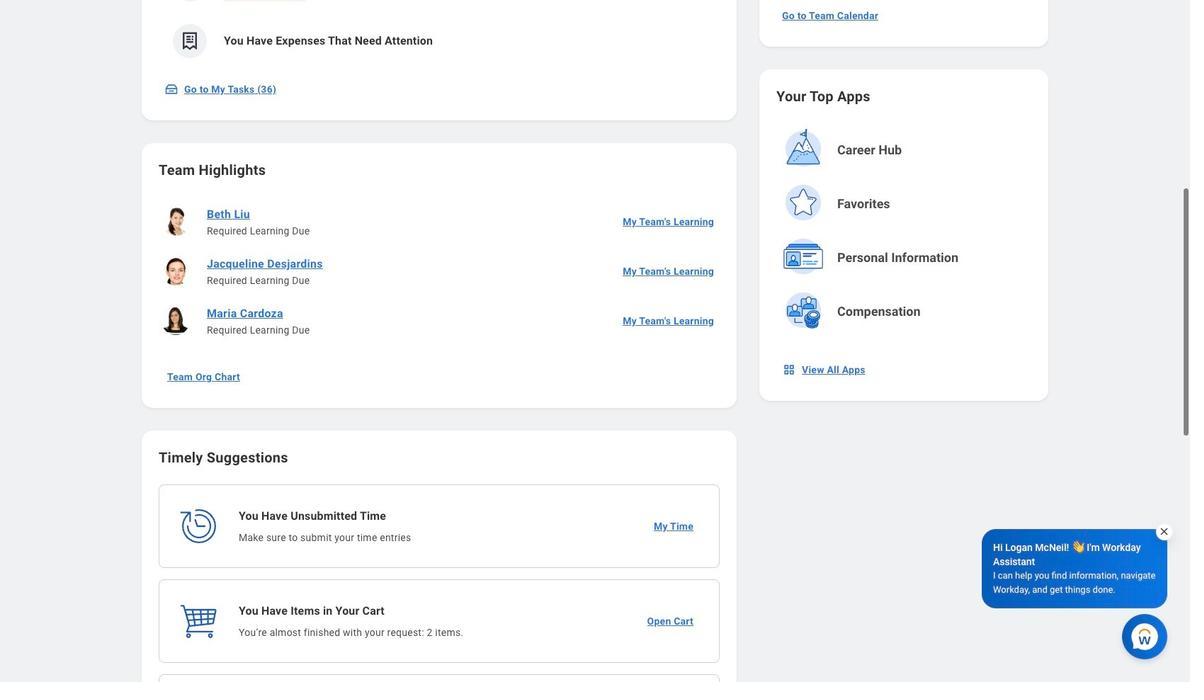 Task type: locate. For each thing, give the bounding box(es) containing it.
x image
[[1159, 527, 1170, 537]]

list
[[159, 0, 720, 69], [159, 197, 720, 346]]

0 vertical spatial list
[[159, 0, 720, 69]]

inbox image
[[164, 82, 179, 96]]

2 list from the top
[[159, 197, 720, 346]]

1 vertical spatial list
[[159, 197, 720, 346]]



Task type: describe. For each thing, give the bounding box(es) containing it.
nbox image
[[782, 363, 797, 377]]

1 list from the top
[[159, 0, 720, 69]]

dashboard expenses image
[[179, 30, 201, 52]]



Task type: vqa. For each thing, say whether or not it's contained in the screenshot.
home 'icon'
no



